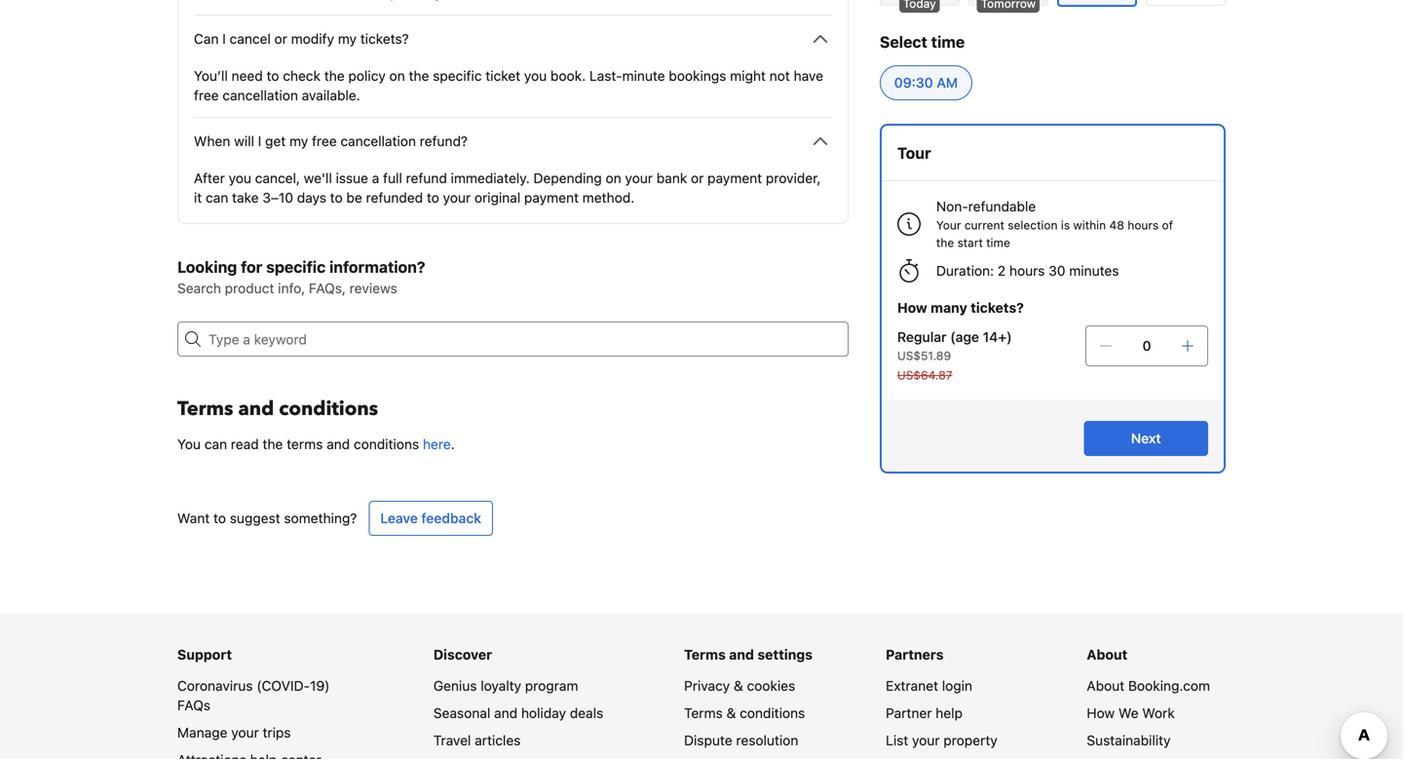 Task type: describe. For each thing, give the bounding box(es) containing it.
leave feedback button
[[369, 501, 493, 536]]

and for terms and conditions
[[238, 396, 274, 423]]

terms for terms and conditions
[[177, 396, 233, 423]]

tour
[[898, 144, 932, 162]]

can
[[194, 31, 219, 47]]

genius
[[434, 678, 477, 694]]

cookies
[[747, 678, 796, 694]]

.
[[451, 436, 455, 452]]

how for how we work
[[1087, 705, 1115, 721]]

conditions for terms and conditions
[[279, 396, 378, 423]]

selection
[[1008, 218, 1058, 232]]

support
[[177, 647, 232, 663]]

specific inside looking for specific information? search product info, faqs, reviews
[[266, 258, 326, 276]]

duration:
[[937, 263, 994, 279]]

check
[[283, 68, 321, 84]]

refunded
[[366, 190, 423, 206]]

select time
[[880, 33, 965, 51]]

genius loyalty program link
[[434, 678, 579, 694]]

about booking.com link
[[1087, 678, 1211, 694]]

cancellation inside you'll need to check the policy on the specific ticket you book. last-minute bookings might not have free cancellation available.
[[223, 87, 298, 103]]

us$64.87
[[898, 368, 953, 382]]

method.
[[583, 190, 635, 206]]

about for about booking.com
[[1087, 678, 1125, 694]]

next button
[[1084, 421, 1209, 456]]

regular (age 14+) us$51.89
[[898, 329, 1012, 363]]

looking
[[177, 258, 237, 276]]

how for how many tickets?
[[898, 300, 928, 316]]

extranet login link
[[886, 678, 973, 694]]

about booking.com
[[1087, 678, 1211, 694]]

to down refund in the left of the page
[[427, 190, 439, 206]]

conditions for terms & conditions
[[740, 705, 805, 721]]

refund
[[406, 170, 447, 186]]

your down refund in the left of the page
[[443, 190, 471, 206]]

your left trips
[[231, 725, 259, 741]]

to right want
[[213, 510, 226, 526]]

dispute resolution link
[[684, 733, 799, 749]]

want
[[177, 510, 210, 526]]

a
[[372, 170, 380, 186]]

info,
[[278, 280, 305, 296]]

bank
[[657, 170, 687, 186]]

your left bank
[[625, 170, 653, 186]]

list your property link
[[886, 733, 998, 749]]

about for about
[[1087, 647, 1128, 663]]

1 vertical spatial can
[[204, 436, 227, 452]]

partner help link
[[886, 705, 963, 721]]

next
[[1132, 430, 1162, 446]]

when will i get my free cancellation refund?
[[194, 133, 468, 149]]

1 vertical spatial conditions
[[354, 436, 419, 452]]

extranet
[[886, 678, 939, 694]]

here
[[423, 436, 451, 452]]

0 horizontal spatial hours
[[1010, 263, 1045, 279]]

the inside non-refundable your current selection is within 48 hours of the start time
[[937, 236, 954, 250]]

manage your trips
[[177, 725, 291, 741]]

and for seasonal and holiday deals
[[494, 705, 518, 721]]

terms & conditions link
[[684, 705, 805, 721]]

seasonal
[[434, 705, 491, 721]]

my inside can i cancel or modify my tickets? dropdown button
[[338, 31, 357, 47]]

your
[[937, 218, 962, 232]]

property
[[944, 733, 998, 749]]

available.
[[302, 87, 360, 103]]

might
[[730, 68, 766, 84]]

leave feedback
[[380, 510, 482, 526]]

it
[[194, 190, 202, 206]]

manage
[[177, 725, 228, 741]]

list your property
[[886, 733, 998, 749]]

bookings
[[669, 68, 727, 84]]

need
[[232, 68, 263, 84]]

0 horizontal spatial payment
[[524, 190, 579, 206]]

terms & conditions
[[684, 705, 805, 721]]

or inside after you cancel, we'll issue a full refund immediately. depending on your bank or payment provider, it can take 3–10 days to be refunded to your original payment method.
[[691, 170, 704, 186]]

extranet login
[[886, 678, 973, 694]]

feedback
[[422, 510, 482, 526]]

partner
[[886, 705, 932, 721]]

within
[[1074, 218, 1106, 232]]

you'll
[[194, 68, 228, 84]]

09:30 am
[[895, 75, 958, 91]]

genius loyalty program
[[434, 678, 579, 694]]

faqs,
[[309, 280, 346, 296]]

when will i get my free cancellation refund? button
[[194, 130, 832, 153]]

Type a keyword field
[[201, 322, 849, 357]]

not
[[770, 68, 790, 84]]

help
[[936, 705, 963, 721]]

free inside dropdown button
[[312, 133, 337, 149]]

reviews
[[350, 280, 397, 296]]

be
[[347, 190, 362, 206]]

holiday
[[521, 705, 566, 721]]

and right terms
[[327, 436, 350, 452]]

or inside dropdown button
[[275, 31, 287, 47]]

seasonal and holiday deals link
[[434, 705, 604, 721]]

i inside when will i get my free cancellation refund? dropdown button
[[258, 133, 262, 149]]

select
[[880, 33, 928, 51]]

here link
[[423, 436, 451, 452]]

search
[[177, 280, 221, 296]]

48
[[1110, 218, 1125, 232]]

of
[[1162, 218, 1174, 232]]

list
[[886, 733, 909, 749]]

the up 'available.'
[[324, 68, 345, 84]]

trips
[[263, 725, 291, 741]]

refund?
[[420, 133, 468, 149]]

minute
[[622, 68, 665, 84]]



Task type: vqa. For each thing, say whether or not it's contained in the screenshot.
Coronavirus (COVID-19) FAQs link at left
yes



Task type: locate. For each thing, give the bounding box(es) containing it.
1 vertical spatial free
[[312, 133, 337, 149]]

and up privacy & cookies link
[[729, 647, 754, 663]]

0 horizontal spatial time
[[932, 33, 965, 51]]

login
[[942, 678, 973, 694]]

0
[[1143, 338, 1152, 354]]

how up regular on the top right of the page
[[898, 300, 928, 316]]

0 horizontal spatial my
[[290, 133, 308, 149]]

0 vertical spatial i
[[222, 31, 226, 47]]

(age
[[951, 329, 980, 345]]

& down privacy & cookies
[[727, 705, 736, 721]]

travel
[[434, 733, 471, 749]]

1 vertical spatial you
[[229, 170, 251, 186]]

1 horizontal spatial my
[[338, 31, 357, 47]]

you up take
[[229, 170, 251, 186]]

get
[[265, 133, 286, 149]]

how left we
[[1087, 705, 1115, 721]]

book.
[[551, 68, 586, 84]]

0 horizontal spatial cancellation
[[223, 87, 298, 103]]

0 vertical spatial cancellation
[[223, 87, 298, 103]]

0 horizontal spatial i
[[222, 31, 226, 47]]

1 vertical spatial hours
[[1010, 263, 1045, 279]]

issue
[[336, 170, 368, 186]]

many
[[931, 300, 968, 316]]

1 horizontal spatial hours
[[1128, 218, 1159, 232]]

product
[[225, 280, 274, 296]]

terms up privacy
[[684, 647, 726, 663]]

manage your trips link
[[177, 725, 291, 741]]

specific up info,
[[266, 258, 326, 276]]

terms for terms & conditions
[[684, 705, 723, 721]]

1 vertical spatial my
[[290, 133, 308, 149]]

how we work
[[1087, 705, 1175, 721]]

you inside you'll need to check the policy on the specific ticket you book. last-minute bookings might not have free cancellation available.
[[524, 68, 547, 84]]

my
[[338, 31, 357, 47], [290, 133, 308, 149]]

can right it at the left top of the page
[[206, 190, 228, 206]]

to left be
[[330, 190, 343, 206]]

or right cancel
[[275, 31, 287, 47]]

1 vertical spatial specific
[[266, 258, 326, 276]]

time inside non-refundable your current selection is within 48 hours of the start time
[[987, 236, 1011, 250]]

1 horizontal spatial specific
[[433, 68, 482, 84]]

cancel,
[[255, 170, 300, 186]]

0 vertical spatial &
[[734, 678, 744, 694]]

travel articles link
[[434, 733, 521, 749]]

19)
[[310, 678, 330, 694]]

on right policy
[[390, 68, 405, 84]]

1 vertical spatial &
[[727, 705, 736, 721]]

0 vertical spatial terms
[[177, 396, 233, 423]]

0 vertical spatial conditions
[[279, 396, 378, 423]]

1 horizontal spatial i
[[258, 133, 262, 149]]

you inside after you cancel, we'll issue a full refund immediately. depending on your bank or payment provider, it can take 3–10 days to be refunded to your original payment method.
[[229, 170, 251, 186]]

read
[[231, 436, 259, 452]]

current
[[965, 218, 1005, 232]]

when
[[194, 133, 230, 149]]

on up method.
[[606, 170, 622, 186]]

0 horizontal spatial you
[[229, 170, 251, 186]]

my right modify
[[338, 31, 357, 47]]

i inside can i cancel or modify my tickets? dropdown button
[[222, 31, 226, 47]]

payment left provider,
[[708, 170, 762, 186]]

partner help
[[886, 705, 963, 721]]

1 vertical spatial or
[[691, 170, 704, 186]]

hours right the 2
[[1010, 263, 1045, 279]]

0 vertical spatial time
[[932, 33, 965, 51]]

time up am
[[932, 33, 965, 51]]

free up we'll
[[312, 133, 337, 149]]

1 vertical spatial payment
[[524, 190, 579, 206]]

your down partner help link
[[912, 733, 940, 749]]

my inside when will i get my free cancellation refund? dropdown button
[[290, 133, 308, 149]]

tickets? up policy
[[360, 31, 409, 47]]

and for terms and settings
[[729, 647, 754, 663]]

sustainability link
[[1087, 733, 1171, 749]]

1 about from the top
[[1087, 647, 1128, 663]]

or right bank
[[691, 170, 704, 186]]

2 vertical spatial conditions
[[740, 705, 805, 721]]

seasonal and holiday deals
[[434, 705, 604, 721]]

1 horizontal spatial you
[[524, 68, 547, 84]]

original
[[475, 190, 521, 206]]

can inside after you cancel, we'll issue a full refund immediately. depending on your bank or payment provider, it can take 3–10 days to be refunded to your original payment method.
[[206, 190, 228, 206]]

conditions left here link
[[354, 436, 419, 452]]

looking for specific information? search product info, faqs, reviews
[[177, 258, 425, 296]]

0 horizontal spatial on
[[390, 68, 405, 84]]

time
[[932, 33, 965, 51], [987, 236, 1011, 250]]

0 vertical spatial free
[[194, 87, 219, 103]]

1 horizontal spatial time
[[987, 236, 1011, 250]]

0 vertical spatial hours
[[1128, 218, 1159, 232]]

0 vertical spatial tickets?
[[360, 31, 409, 47]]

terms and conditions
[[177, 396, 378, 423]]

booking.com
[[1129, 678, 1211, 694]]

0 vertical spatial or
[[275, 31, 287, 47]]

0 vertical spatial can
[[206, 190, 228, 206]]

conditions down "cookies"
[[740, 705, 805, 721]]

terms
[[177, 396, 233, 423], [684, 647, 726, 663], [684, 705, 723, 721]]

you can read the terms and conditions here .
[[177, 436, 455, 452]]

3–10
[[263, 190, 293, 206]]

on inside after you cancel, we'll issue a full refund immediately. depending on your bank or payment provider, it can take 3–10 days to be refunded to your original payment method.
[[606, 170, 622, 186]]

1 vertical spatial about
[[1087, 678, 1125, 694]]

after you cancel, we'll issue a full refund immediately. depending on your bank or payment provider, it can take 3–10 days to be refunded to your original payment method.
[[194, 170, 821, 206]]

0 vertical spatial about
[[1087, 647, 1128, 663]]

take
[[232, 190, 259, 206]]

0 horizontal spatial tickets?
[[360, 31, 409, 47]]

& up terms & conditions link
[[734, 678, 744, 694]]

information?
[[329, 258, 425, 276]]

2 vertical spatial terms
[[684, 705, 723, 721]]

free down you'll
[[194, 87, 219, 103]]

the right policy
[[409, 68, 429, 84]]

non-
[[937, 198, 969, 214]]

can right 'you'
[[204, 436, 227, 452]]

specific inside you'll need to check the policy on the specific ticket you book. last-minute bookings might not have free cancellation available.
[[433, 68, 482, 84]]

how we work link
[[1087, 705, 1175, 721]]

partners
[[886, 647, 944, 663]]

payment down depending
[[524, 190, 579, 206]]

the right read
[[263, 436, 283, 452]]

conditions
[[279, 396, 378, 423], [354, 436, 419, 452], [740, 705, 805, 721]]

0 horizontal spatial specific
[[266, 258, 326, 276]]

to inside you'll need to check the policy on the specific ticket you book. last-minute bookings might not have free cancellation available.
[[267, 68, 279, 84]]

for
[[241, 258, 263, 276]]

conditions up the "you can read the terms and conditions here ."
[[279, 396, 378, 423]]

minutes
[[1070, 263, 1120, 279]]

0 vertical spatial how
[[898, 300, 928, 316]]

settings
[[758, 647, 813, 663]]

to
[[267, 68, 279, 84], [330, 190, 343, 206], [427, 190, 439, 206], [213, 510, 226, 526]]

1 horizontal spatial free
[[312, 133, 337, 149]]

and down "genius loyalty program"
[[494, 705, 518, 721]]

hours inside non-refundable your current selection is within 48 hours of the start time
[[1128, 218, 1159, 232]]

time down current
[[987, 236, 1011, 250]]

1 vertical spatial tickets?
[[971, 300, 1024, 316]]

resolution
[[736, 733, 799, 749]]

coronavirus
[[177, 678, 253, 694]]

we
[[1119, 705, 1139, 721]]

hours left of
[[1128, 218, 1159, 232]]

1 horizontal spatial cancellation
[[341, 133, 416, 149]]

want to suggest something?
[[177, 510, 357, 526]]

can i cancel or modify my tickets? button
[[194, 27, 832, 51]]

on inside you'll need to check the policy on the specific ticket you book. last-minute bookings might not have free cancellation available.
[[390, 68, 405, 84]]

cancellation inside dropdown button
[[341, 133, 416, 149]]

i right will
[[258, 133, 262, 149]]

terms for terms and settings
[[684, 647, 726, 663]]

my right get
[[290, 133, 308, 149]]

articles
[[475, 733, 521, 749]]

is
[[1061, 218, 1070, 232]]

free inside you'll need to check the policy on the specific ticket you book. last-minute bookings might not have free cancellation available.
[[194, 87, 219, 103]]

cancellation up a
[[341, 133, 416, 149]]

0 vertical spatial you
[[524, 68, 547, 84]]

14+)
[[983, 329, 1012, 345]]

tickets? up 14+)
[[971, 300, 1024, 316]]

duration: 2 hours 30 minutes
[[937, 263, 1120, 279]]

1 vertical spatial time
[[987, 236, 1011, 250]]

0 horizontal spatial or
[[275, 31, 287, 47]]

the down your at right
[[937, 236, 954, 250]]

dispute
[[684, 733, 733, 749]]

deals
[[570, 705, 604, 721]]

0 horizontal spatial free
[[194, 87, 219, 103]]

free
[[194, 87, 219, 103], [312, 133, 337, 149]]

your
[[625, 170, 653, 186], [443, 190, 471, 206], [231, 725, 259, 741], [912, 733, 940, 749]]

to right need
[[267, 68, 279, 84]]

discover
[[434, 647, 492, 663]]

coronavirus (covid-19) faqs link
[[177, 678, 330, 714]]

1 vertical spatial i
[[258, 133, 262, 149]]

and up read
[[238, 396, 274, 423]]

1 vertical spatial cancellation
[[341, 133, 416, 149]]

1 vertical spatial how
[[1087, 705, 1115, 721]]

program
[[525, 678, 579, 694]]

1 horizontal spatial or
[[691, 170, 704, 186]]

cancellation down need
[[223, 87, 298, 103]]

about up the about booking.com link
[[1087, 647, 1128, 663]]

we'll
[[304, 170, 332, 186]]

1 horizontal spatial tickets?
[[971, 300, 1024, 316]]

will
[[234, 133, 254, 149]]

faqs
[[177, 697, 211, 714]]

& for privacy
[[734, 678, 744, 694]]

09:30
[[895, 75, 933, 91]]

1 horizontal spatial on
[[606, 170, 622, 186]]

sustainability
[[1087, 733, 1171, 749]]

0 horizontal spatial how
[[898, 300, 928, 316]]

0 vertical spatial my
[[338, 31, 357, 47]]

hours
[[1128, 218, 1159, 232], [1010, 263, 1045, 279]]

1 vertical spatial on
[[606, 170, 622, 186]]

about
[[1087, 647, 1128, 663], [1087, 678, 1125, 694]]

1 horizontal spatial how
[[1087, 705, 1115, 721]]

&
[[734, 678, 744, 694], [727, 705, 736, 721]]

& for terms
[[727, 705, 736, 721]]

terms up 'you'
[[177, 396, 233, 423]]

terms down privacy
[[684, 705, 723, 721]]

i right can
[[222, 31, 226, 47]]

2 about from the top
[[1087, 678, 1125, 694]]

you right ticket
[[524, 68, 547, 84]]

specific left ticket
[[433, 68, 482, 84]]

start
[[958, 236, 983, 250]]

tickets? inside dropdown button
[[360, 31, 409, 47]]

(covid-
[[257, 678, 310, 694]]

depending
[[534, 170, 602, 186]]

30
[[1049, 263, 1066, 279]]

1 horizontal spatial payment
[[708, 170, 762, 186]]

travel articles
[[434, 733, 521, 749]]

1 vertical spatial terms
[[684, 647, 726, 663]]

0 vertical spatial payment
[[708, 170, 762, 186]]

0 vertical spatial specific
[[433, 68, 482, 84]]

about up we
[[1087, 678, 1125, 694]]

0 vertical spatial on
[[390, 68, 405, 84]]

regular
[[898, 329, 947, 345]]

you
[[524, 68, 547, 84], [229, 170, 251, 186]]



